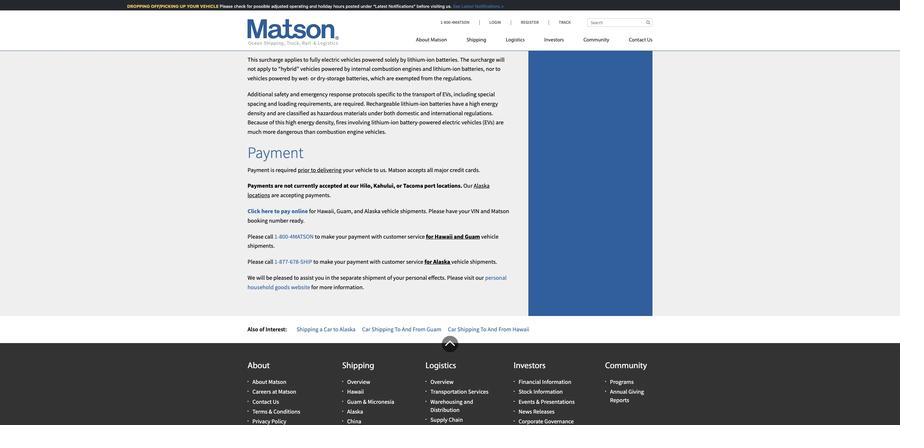 Task type: locate. For each thing, give the bounding box(es) containing it.
guam
[[259, 25, 274, 33], [465, 233, 480, 240], [427, 326, 442, 333], [347, 398, 362, 406]]

1 vertical spatial about
[[248, 362, 270, 371]]

0 vertical spatial about
[[416, 38, 430, 43]]

$200
[[295, 37, 306, 44]]

0 horizontal spatial 800-
[[279, 233, 290, 240]]

0 horizontal spatial and
[[402, 326, 412, 333]]

more down this
[[263, 128, 276, 136]]

have inside for hawaii, guam, and alaska vehicle shipments. please have your vin and matson booking number ready.
[[446, 207, 458, 215]]

0 vertical spatial shipments.
[[400, 207, 428, 215]]

density
[[248, 109, 266, 117]]

0 horizontal spatial to
[[395, 326, 401, 333]]

about matson
[[416, 38, 447, 43]]

visiting
[[427, 4, 441, 9]]

alaska inside for hawaii, guam, and alaska vehicle shipments. please have your vin and matson booking number ready.
[[365, 207, 381, 215]]

0 vertical spatial combustion
[[372, 65, 401, 73]]

1 call from the top
[[265, 233, 273, 240]]

or inside this surcharge applies to fully electric vehicles powered solely by lithium-ion batteries. the surcharge will not apply to "hybrid" vehicles powered by internal combustion engines and lithium-ion batteries, nor to vehicles powered by wet- or dry-storage batteries, which are exempted from the regulations.
[[311, 75, 316, 82]]

shipments. inside the vehicle shipments.
[[248, 242, 275, 250]]

1 vertical spatial $300
[[293, 25, 305, 33]]

of right shipment
[[387, 274, 392, 282]]

$300 for guam service $300
[[293, 25, 305, 33]]

vehicles down apply
[[248, 75, 268, 82]]

1 horizontal spatial contact
[[629, 38, 646, 43]]

1 horizontal spatial car
[[362, 326, 371, 333]]

2 overview from the left
[[431, 378, 454, 386]]

us up terms & conditions link
[[273, 398, 279, 406]]

the down exempted
[[403, 90, 411, 98]]

vin
[[471, 207, 480, 215]]

separate
[[341, 274, 362, 282]]

0 horizontal spatial logistics
[[426, 362, 456, 371]]

0 vertical spatial will
[[496, 56, 505, 63]]

apply
[[257, 65, 271, 73]]

personal inside personal household goods website
[[485, 274, 507, 282]]

overview link up transportation
[[431, 378, 454, 386]]

electric down international
[[442, 119, 461, 126]]

service for alaska
[[276, 37, 293, 44]]

0 horizontal spatial about matson link
[[253, 378, 287, 386]]

payment is required prior to delivering your vehicle to us. matson accepts all major credit cards.
[[248, 166, 480, 174]]

Search search field
[[588, 18, 653, 27]]

for hawaii, guam, and alaska vehicle shipments. please have your vin and matson booking number ready.
[[248, 207, 509, 224]]

household
[[248, 284, 274, 291]]

personal down "f" on the left of page
[[406, 274, 427, 282]]

regulations. inside additional safety and emergency response protocols specific to the transport of evs, including special spacing and loading requirements, are required. rechargeable lithium-ion batteries have a high energy density and are classified as hazardous materials under both domestic and international regulations. because of this high energy density, fires involving lithium-ion battery-powered electric vehicles (evs) are much more dangerous than combustion engine vehicles.
[[464, 109, 493, 117]]

your inside for hawaii, guam, and alaska vehicle shipments. please have your vin and matson booking number ready.
[[459, 207, 470, 215]]

or
[[311, 75, 316, 82], [397, 182, 402, 190], [427, 258, 432, 266]]

payment
[[348, 233, 370, 240], [347, 258, 369, 266]]

guam service $300
[[259, 25, 305, 33]]

for down you
[[311, 284, 318, 291]]

section
[[521, 0, 661, 316]]

high down including
[[469, 100, 480, 107]]

online
[[292, 207, 308, 215]]

from for hawaii
[[499, 326, 512, 333]]

overview transportation services warehousing and distribution supply chain
[[431, 378, 489, 424]]

investors up financial
[[514, 362, 546, 371]]

1 overview from the left
[[347, 378, 370, 386]]

1 vertical spatial investors
[[514, 362, 546, 371]]

1 horizontal spatial 4matson
[[452, 20, 470, 25]]

1 vertical spatial 1-
[[275, 233, 279, 240]]

1 horizontal spatial &
[[363, 398, 367, 406]]

surcharge
[[259, 56, 283, 63], [471, 56, 495, 63]]

our
[[350, 182, 359, 190], [476, 274, 484, 282]]

car shipping to and from guam
[[362, 326, 442, 333]]

for right online
[[309, 207, 316, 215]]

ion down both
[[391, 119, 399, 126]]

ion
[[427, 56, 435, 63], [453, 65, 461, 73], [421, 100, 428, 107], [391, 119, 399, 126]]

accepts
[[408, 166, 426, 174]]

vehicles down fully
[[300, 65, 320, 73]]

investors down track link
[[545, 38, 564, 43]]

2 vertical spatial 1-
[[275, 258, 279, 266]]

to inside additional safety and emergency response protocols specific to the transport of evs, including special spacing and loading requirements, are required. rechargeable lithium-ion batteries have a high energy density and are classified as hazardous materials under both domestic and international regulations. because of this high energy density, fires involving lithium-ion battery-powered electric vehicles (evs) are much more dangerous than combustion engine vehicles.
[[397, 90, 402, 98]]

vehicle inside for hawaii, guam, and alaska vehicle shipments. please have your vin and matson booking number ready.
[[382, 207, 399, 215]]

notifications.>
[[471, 4, 500, 9]]

1 horizontal spatial by
[[344, 65, 350, 73]]

overview up transportation
[[431, 378, 454, 386]]

1 vertical spatial energy
[[298, 119, 315, 126]]

vehicles left (evs)
[[462, 119, 482, 126]]

surcharge up apply
[[259, 56, 283, 63]]

shipping inside footer
[[342, 362, 374, 371]]

shipments. down booking
[[248, 242, 275, 250]]

a
[[465, 100, 468, 107], [320, 326, 323, 333]]

assist
[[300, 274, 314, 282]]

more
[[263, 128, 276, 136], [319, 284, 332, 291]]

0 vertical spatial energy
[[481, 100, 498, 107]]

overview inside overview hawaii guam & micronesia alaska
[[347, 378, 370, 386]]

0 vertical spatial logistics
[[506, 38, 525, 43]]

matson up batteries.
[[431, 38, 447, 43]]

None search field
[[588, 18, 653, 27]]

0 horizontal spatial from
[[413, 326, 426, 333]]

from
[[421, 75, 433, 82]]

information up stock information link at the bottom right
[[542, 378, 572, 386]]

0 vertical spatial about matson link
[[416, 34, 457, 48]]

powered up internal
[[362, 56, 384, 63]]

storage
[[327, 75, 345, 82]]

1 payment from the top
[[248, 143, 304, 162]]

footer
[[0, 336, 901, 425]]

4matson down latest on the right of page
[[452, 20, 470, 25]]

required.
[[343, 100, 365, 107]]

combustion down density,
[[317, 128, 346, 136]]

about matson link for the shipping link
[[416, 34, 457, 48]]

800- down the see
[[444, 20, 452, 25]]

1 vertical spatial contact
[[253, 398, 272, 406]]

personal right visit
[[485, 274, 507, 282]]

1 horizontal spatial us.
[[442, 4, 448, 9]]

booking
[[248, 217, 268, 224]]

make down hawaii,
[[321, 233, 335, 240]]

"hybrid"
[[278, 65, 299, 73]]

0 vertical spatial the
[[434, 75, 442, 82]]

distribution
[[431, 406, 460, 414]]

1 horizontal spatial overview link
[[431, 378, 454, 386]]

1 surcharge from the left
[[259, 56, 283, 63]]

1- for please call 1-800-4matson to make your payment with customer service for hawaii and guam
[[275, 233, 279, 240]]

about matson link for careers at matson link
[[253, 378, 287, 386]]

under down "rechargeable"
[[368, 109, 383, 117]]

under inside additional safety and emergency response protocols specific to the transport of evs, including special spacing and loading requirements, are required. rechargeable lithium-ion batteries have a high energy density and are classified as hazardous materials under both domestic and international regulations. because of this high energy density, fires involving lithium-ion battery-powered electric vehicles (evs) are much more dangerous than combustion engine vehicles.
[[368, 109, 383, 117]]

0 horizontal spatial 1-800-4matson link
[[275, 233, 315, 240]]

protocols
[[353, 90, 376, 98]]

service down hawaii service $300
[[275, 25, 292, 33]]

1 overview link from the left
[[347, 378, 370, 386]]

overview for transportation
[[431, 378, 454, 386]]

0 horizontal spatial surcharge
[[259, 56, 283, 63]]

0 vertical spatial with
[[371, 233, 382, 240]]

1 horizontal spatial energy
[[481, 100, 498, 107]]

for more information.
[[310, 284, 364, 291]]

& down hawaii link
[[363, 398, 367, 406]]

2 from from the left
[[499, 326, 512, 333]]

powered inside additional safety and emergency response protocols specific to the transport of evs, including special spacing and loading requirements, are required. rechargeable lithium-ion batteries have a high energy density and are classified as hazardous materials under both domestic and international regulations. because of this high energy density, fires involving lithium-ion battery-powered electric vehicles (evs) are much more dangerous than combustion engine vehicles.
[[420, 119, 441, 126]]

1 horizontal spatial combustion
[[372, 65, 401, 73]]

and inside this surcharge applies to fully electric vehicles powered solely by lithium-ion batteries. the surcharge will not apply to "hybrid" vehicles powered by internal combustion engines and lithium-ion batteries, nor to vehicles powered by wet- or dry-storage batteries, which are exempted from the regulations.
[[423, 65, 432, 73]]

shipments. down tacoma
[[400, 207, 428, 215]]

and
[[306, 4, 313, 9], [423, 65, 432, 73], [290, 90, 300, 98], [268, 100, 277, 107], [267, 109, 276, 117], [421, 109, 430, 117], [354, 207, 364, 215], [481, 207, 490, 215], [454, 233, 464, 240], [464, 398, 473, 406]]

news
[[519, 408, 532, 416]]

0 vertical spatial investors
[[545, 38, 564, 43]]

0 vertical spatial by
[[400, 56, 406, 63]]

&
[[363, 398, 367, 406], [536, 398, 540, 406], [269, 408, 272, 416]]

the inside additional safety and emergency response protocols specific to the transport of evs, including special spacing and loading requirements, are required. rechargeable lithium-ion batteries have a high energy density and are classified as hazardous materials under both domestic and international regulations. because of this high energy density, fires involving lithium-ion battery-powered electric vehicles (evs) are much more dangerous than combustion engine vehicles.
[[403, 90, 411, 98]]

of
[[437, 90, 442, 98], [269, 119, 274, 126], [387, 274, 392, 282], [260, 326, 265, 333]]

1- down the number on the left bottom of page
[[275, 233, 279, 240]]

0 horizontal spatial a
[[320, 326, 323, 333]]

regulations. inside this surcharge applies to fully electric vehicles powered solely by lithium-ion batteries. the surcharge will not apply to "hybrid" vehicles powered by internal combustion engines and lithium-ion batteries, nor to vehicles powered by wet- or dry-storage batteries, which are exempted from the regulations.
[[443, 75, 473, 82]]

density,
[[316, 119, 335, 126]]

under right 'posted'
[[357, 4, 368, 9]]

overview link
[[347, 378, 370, 386], [431, 378, 454, 386]]

personal household goods website link
[[248, 274, 507, 291]]

about matson careers at matson contact us terms & conditions
[[253, 378, 300, 416]]

2 to from the left
[[481, 326, 487, 333]]

to
[[395, 326, 401, 333], [481, 326, 487, 333]]

us inside about matson careers at matson contact us terms & conditions
[[273, 398, 279, 406]]

contact down search search field
[[629, 38, 646, 43]]

0 vertical spatial call
[[265, 233, 273, 240]]

ion down transport
[[421, 100, 428, 107]]

1 from from the left
[[413, 326, 426, 333]]

0 vertical spatial or
[[311, 75, 316, 82]]

1 horizontal spatial batteries,
[[462, 65, 485, 73]]

regulations. up (evs)
[[464, 109, 493, 117]]

1 horizontal spatial a
[[465, 100, 468, 107]]

will left the be
[[256, 274, 265, 282]]

2 vertical spatial by
[[292, 75, 298, 82]]

overview link up hawaii link
[[347, 378, 370, 386]]

please up we
[[248, 258, 264, 266]]

emergency
[[301, 90, 328, 98]]

0 vertical spatial $300
[[296, 14, 307, 21]]

2 vertical spatial the
[[331, 274, 339, 282]]

are down response
[[334, 100, 342, 107]]

contact us link down careers
[[253, 398, 279, 406]]

about for about matson
[[416, 38, 430, 43]]

the for of
[[331, 274, 339, 282]]

678-
[[290, 258, 301, 266]]

1-800-4matson link down latest on the right of page
[[441, 20, 480, 25]]

requirements,
[[298, 100, 333, 107]]

combustion inside this surcharge applies to fully electric vehicles powered solely by lithium-ion batteries. the surcharge will not apply to "hybrid" vehicles powered by internal combustion engines and lithium-ion batteries, nor to vehicles powered by wet- or dry-storage batteries, which are exempted from the regulations.
[[372, 65, 401, 73]]

1 vertical spatial not
[[284, 182, 293, 190]]

us.
[[442, 4, 448, 9], [380, 166, 387, 174]]

service up guam service $300 on the left top
[[277, 14, 294, 21]]

service down guam service $300 on the left top
[[276, 37, 293, 44]]

1 to from the left
[[395, 326, 401, 333]]

have inside additional safety and emergency response protocols specific to the transport of evs, including special spacing and loading requirements, are required. rechargeable lithium-ion batteries have a high energy density and are classified as hazardous materials under both domestic and international regulations. because of this high energy density, fires involving lithium-ion battery-powered electric vehicles (evs) are much more dangerous than combustion engine vehicles.
[[452, 100, 464, 107]]

at right careers
[[272, 388, 277, 396]]

about for about matson careers at matson contact us terms & conditions
[[253, 378, 267, 386]]

loading
[[278, 100, 297, 107]]

about inside about matson careers at matson contact us terms & conditions
[[253, 378, 267, 386]]

1 vertical spatial logistics
[[426, 362, 456, 371]]

engines
[[402, 65, 422, 73]]

contact us link down search image
[[619, 34, 653, 48]]

with
[[371, 233, 382, 240], [370, 258, 381, 266]]

batteries, down internal
[[346, 75, 369, 82]]

2 horizontal spatial or
[[427, 258, 432, 266]]

1 horizontal spatial and
[[488, 326, 498, 333]]

0 horizontal spatial overview
[[347, 378, 370, 386]]

contact inside top menu navigation
[[629, 38, 646, 43]]

2 horizontal spatial car
[[448, 326, 457, 333]]

0 vertical spatial payment
[[248, 143, 304, 162]]

investors inside the investors link
[[545, 38, 564, 43]]

additional
[[248, 90, 273, 98]]

f
[[425, 258, 427, 266]]

call for 877-
[[265, 258, 273, 266]]

with down for hawaii, guam, and alaska vehicle shipments. please have your vin and matson booking number ready.
[[371, 233, 382, 240]]

us
[[647, 38, 653, 43], [273, 398, 279, 406]]

2 personal from the left
[[485, 274, 507, 282]]

vehicle inside the vehicle shipments.
[[481, 233, 499, 240]]

0 vertical spatial community
[[584, 38, 610, 43]]

payment down for hawaii, guam, and alaska vehicle shipments. please have your vin and matson booking number ready.
[[348, 233, 370, 240]]

at inside about matson careers at matson contact us terms & conditions
[[272, 388, 277, 396]]

dropping off/picking up your vehicle please check for possible adjusted operating and holiday hours posted under "latest notifications" before visiting us. see latest notifications.>
[[123, 4, 500, 9]]

1 horizontal spatial us
[[647, 38, 653, 43]]

contact
[[629, 38, 646, 43], [253, 398, 272, 406]]

0 horizontal spatial car
[[324, 326, 332, 333]]

1 horizontal spatial personal
[[485, 274, 507, 282]]

shipping a car to alaska
[[297, 326, 356, 333]]

battery-
[[400, 119, 420, 126]]

make up in
[[320, 258, 333, 266]]

0 horizontal spatial us
[[273, 398, 279, 406]]

2 car from the left
[[362, 326, 371, 333]]

services
[[468, 388, 489, 396]]

payment up separate
[[347, 258, 369, 266]]

community down search search field
[[584, 38, 610, 43]]

1 vertical spatial by
[[344, 65, 350, 73]]

not inside this surcharge applies to fully electric vehicles powered solely by lithium-ion batteries. the surcharge will not apply to "hybrid" vehicles powered by internal combustion engines and lithium-ion batteries, nor to vehicles powered by wet- or dry-storage batteries, which are exempted from the regulations.
[[248, 65, 256, 73]]

for
[[243, 4, 248, 9], [309, 207, 316, 215], [426, 233, 434, 240], [311, 284, 318, 291]]

energy down special
[[481, 100, 498, 107]]

$300 down operating
[[296, 14, 307, 21]]

electric
[[322, 56, 340, 63], [442, 119, 461, 126]]

2 horizontal spatial shipments.
[[470, 258, 497, 266]]

both
[[384, 109, 396, 117]]

we
[[248, 274, 255, 282]]

0 vertical spatial contact us link
[[619, 34, 653, 48]]

guam,
[[337, 207, 353, 215]]

solely
[[385, 56, 399, 63]]

1 vertical spatial about matson link
[[253, 378, 287, 386]]

please left the check in the left of the page
[[216, 4, 229, 9]]

0 vertical spatial 1-800-4matson link
[[441, 20, 480, 25]]

0 horizontal spatial electric
[[322, 56, 340, 63]]

1- up the pleased
[[275, 258, 279, 266]]

2 payment from the top
[[248, 166, 269, 174]]

0 horizontal spatial the
[[331, 274, 339, 282]]

car for car shipping to and from guam
[[362, 326, 371, 333]]

to for guam
[[395, 326, 401, 333]]

overview
[[347, 378, 370, 386], [431, 378, 454, 386]]

also
[[248, 326, 258, 333]]

2 overview link from the left
[[431, 378, 454, 386]]

1 horizontal spatial will
[[496, 56, 505, 63]]

car shipping to and from guam link
[[362, 326, 442, 333]]

with up shipment
[[370, 258, 381, 266]]

0 horizontal spatial energy
[[298, 119, 315, 126]]

hawaii service $300
[[259, 14, 307, 21]]

about matson link up careers at matson link
[[253, 378, 287, 386]]

information up events & presentations link
[[534, 388, 563, 396]]

2 horizontal spatial &
[[536, 398, 540, 406]]

1 horizontal spatial high
[[469, 100, 480, 107]]

the right in
[[331, 274, 339, 282]]

logistics inside top menu navigation
[[506, 38, 525, 43]]

0 horizontal spatial personal
[[406, 274, 427, 282]]

community up programs
[[606, 362, 647, 371]]

powered
[[362, 56, 384, 63], [322, 65, 343, 73], [269, 75, 290, 82], [420, 119, 441, 126]]

alaska inside overview hawaii guam & micronesia alaska
[[347, 408, 363, 416]]

contact inside about matson careers at matson contact us terms & conditions
[[253, 398, 272, 406]]

us. up kahului,
[[380, 166, 387, 174]]

batteries, down the
[[462, 65, 485, 73]]

1 vertical spatial our
[[476, 274, 484, 282]]

customer up shipment
[[382, 258, 405, 266]]

0 vertical spatial high
[[469, 100, 480, 107]]

matson inside top menu navigation
[[431, 38, 447, 43]]

from for guam
[[413, 326, 426, 333]]

0 horizontal spatial 4matson
[[290, 233, 314, 240]]

2 call from the top
[[265, 258, 273, 266]]

community
[[584, 38, 610, 43], [606, 362, 647, 371]]

call left 877-
[[265, 258, 273, 266]]

1 horizontal spatial contact us link
[[619, 34, 653, 48]]

4matson down ready.
[[290, 233, 314, 240]]

call down the number on the left bottom of page
[[265, 233, 273, 240]]

1 horizontal spatial shipments.
[[400, 207, 428, 215]]

alaska locations
[[248, 182, 490, 199]]

have left vin
[[446, 207, 458, 215]]

by right solely
[[400, 56, 406, 63]]

1 and from the left
[[402, 326, 412, 333]]

presentations
[[541, 398, 575, 406]]

us inside top menu navigation
[[647, 38, 653, 43]]

please down booking
[[248, 233, 264, 240]]

1 vertical spatial 4matson
[[290, 233, 314, 240]]

payment up is
[[248, 143, 304, 162]]

1 vertical spatial high
[[286, 119, 297, 126]]

about inside top menu navigation
[[416, 38, 430, 43]]

our left hilo,
[[350, 182, 359, 190]]

1 horizontal spatial surcharge
[[471, 56, 495, 63]]

matson
[[431, 38, 447, 43], [388, 166, 406, 174], [491, 207, 509, 215], [269, 378, 287, 386], [278, 388, 296, 396]]

electric right fully
[[322, 56, 340, 63]]

please down port
[[429, 207, 445, 215]]

matson up careers at matson link
[[269, 378, 287, 386]]

1 vertical spatial have
[[446, 207, 458, 215]]

logistics down backtop image in the bottom of the page
[[426, 362, 456, 371]]

call for 800-
[[265, 233, 273, 240]]

the for evs,
[[403, 90, 411, 98]]

1 vertical spatial community
[[606, 362, 647, 371]]

login link
[[480, 20, 511, 25]]

your
[[343, 166, 354, 174], [459, 207, 470, 215], [336, 233, 347, 240], [335, 258, 346, 266], [393, 274, 405, 282]]

and for guam
[[402, 326, 412, 333]]

contact down careers
[[253, 398, 272, 406]]

at right accepted
[[344, 182, 349, 190]]

high up dangerous
[[286, 119, 297, 126]]

2 vertical spatial shipments.
[[470, 258, 497, 266]]

our
[[464, 182, 473, 190]]

overview inside overview transportation services warehousing and distribution supply chain
[[431, 378, 454, 386]]

0 horizontal spatial contact us link
[[253, 398, 279, 406]]

0 horizontal spatial shipments.
[[248, 242, 275, 250]]

by left internal
[[344, 65, 350, 73]]

0 horizontal spatial contact
[[253, 398, 272, 406]]

the inside this surcharge applies to fully electric vehicles powered solely by lithium-ion batteries. the surcharge will not apply to "hybrid" vehicles powered by internal combustion engines and lithium-ion batteries, nor to vehicles powered by wet- or dry-storage batteries, which are exempted from the regulations.
[[434, 75, 442, 82]]

the right the from
[[434, 75, 442, 82]]

1 horizontal spatial about matson link
[[416, 34, 457, 48]]

1 vertical spatial will
[[256, 274, 265, 282]]

2 vertical spatial about
[[253, 378, 267, 386]]

0 horizontal spatial batteries,
[[346, 75, 369, 82]]

1 vertical spatial batteries,
[[346, 75, 369, 82]]

0 vertical spatial us
[[647, 38, 653, 43]]

1 vertical spatial the
[[403, 90, 411, 98]]

2 horizontal spatial the
[[434, 75, 442, 82]]

major
[[434, 166, 449, 174]]

ion left batteries.
[[427, 56, 435, 63]]

will down logistics link
[[496, 56, 505, 63]]

and for hawaii
[[488, 326, 498, 333]]

backtop image
[[442, 336, 458, 353]]

2 and from the left
[[488, 326, 498, 333]]

for up "f" on the left of page
[[426, 233, 434, 240]]

login
[[490, 20, 501, 25]]

0 vertical spatial make
[[321, 233, 335, 240]]

matson right vin
[[491, 207, 509, 215]]

more down in
[[319, 284, 332, 291]]

1 vertical spatial with
[[370, 258, 381, 266]]

a inside additional safety and emergency response protocols specific to the transport of evs, including special spacing and loading requirements, are required. rechargeable lithium-ion batteries have a high energy density and are classified as hazardous materials under both domestic and international regulations. because of this high energy density, fires involving lithium-ion battery-powered electric vehicles (evs) are much more dangerous than combustion engine vehicles.
[[465, 100, 468, 107]]

make
[[321, 233, 335, 240], [320, 258, 333, 266]]

3 car from the left
[[448, 326, 457, 333]]



Task type: describe. For each thing, give the bounding box(es) containing it.
annual
[[610, 388, 628, 396]]

lithium- up engines
[[408, 56, 427, 63]]

electric inside additional safety and emergency response protocols specific to the transport of evs, including special spacing and loading requirements, are required. rechargeable lithium-ion batteries have a high energy density and are classified as hazardous materials under both domestic and international regulations. because of this high energy density, fires involving lithium-ion battery-powered electric vehicles (evs) are much more dangerous than combustion engine vehicles.
[[442, 119, 461, 126]]

0 vertical spatial 4matson
[[452, 20, 470, 25]]

of right also
[[260, 326, 265, 333]]

1 horizontal spatial our
[[476, 274, 484, 282]]

footer containing about
[[0, 336, 901, 425]]

1 vertical spatial 1-800-4matson link
[[275, 233, 315, 240]]

prior
[[298, 166, 310, 174]]

lithium- up vehicles.
[[372, 119, 391, 126]]

service for hawaii
[[277, 14, 294, 21]]

1 vertical spatial payment
[[347, 258, 369, 266]]

before
[[413, 4, 426, 9]]

stock information link
[[519, 388, 563, 396]]

notifications"
[[385, 4, 412, 9]]

car for car shipping to and from hawaii
[[448, 326, 457, 333]]

0 vertical spatial under
[[357, 4, 368, 9]]

vehicles.
[[365, 128, 386, 136]]

service for guam
[[275, 25, 292, 33]]

are up the click here to pay online
[[271, 192, 279, 199]]

are up this
[[278, 109, 285, 117]]

about for about
[[248, 362, 270, 371]]

contact us
[[629, 38, 653, 43]]

interest:
[[266, 326, 287, 333]]

tacoma
[[403, 182, 423, 190]]

transportation
[[431, 388, 467, 396]]

micronesia
[[368, 398, 395, 406]]

careers
[[253, 388, 271, 396]]

1 vertical spatial 800-
[[279, 233, 290, 240]]

adjusted
[[267, 4, 284, 9]]

warehousing and distribution link
[[431, 398, 473, 414]]

0 vertical spatial information
[[542, 378, 572, 386]]

warehousing
[[431, 398, 463, 406]]

1 horizontal spatial at
[[344, 182, 349, 190]]

vehicles inside additional safety and emergency response protocols specific to the transport of evs, including special spacing and loading requirements, are required. rechargeable lithium-ion batteries have a high energy density and are classified as hazardous materials under both domestic and international regulations. because of this high energy density, fires involving lithium-ion battery-powered electric vehicles (evs) are much more dangerous than combustion engine vehicles.
[[462, 119, 482, 126]]

ion down the
[[453, 65, 461, 73]]

guam inside overview hawaii guam & micronesia alaska
[[347, 398, 362, 406]]

service up "f" on the left of page
[[408, 233, 425, 240]]

investors link
[[535, 34, 574, 48]]

0 vertical spatial batteries,
[[462, 65, 485, 73]]

response
[[329, 90, 352, 98]]

electric inside this surcharge applies to fully electric vehicles powered solely by lithium-ion batteries. the surcharge will not apply to "hybrid" vehicles powered by internal combustion engines and lithium-ion batteries, nor to vehicles powered by wet- or dry-storage batteries, which are exempted from the regulations.
[[322, 56, 340, 63]]

of left evs, at the top of page
[[437, 90, 442, 98]]

overview for hawaii
[[347, 378, 370, 386]]

are up the accepting
[[275, 182, 283, 190]]

click here to pay online
[[248, 207, 308, 215]]

this
[[248, 56, 258, 63]]

1 vertical spatial a
[[320, 326, 323, 333]]

2 horizontal spatial by
[[400, 56, 406, 63]]

this surcharge applies to fully electric vehicles powered solely by lithium-ion batteries. the surcharge will not apply to "hybrid" vehicles powered by internal combustion engines and lithium-ion batteries, nor to vehicles powered by wet- or dry-storage batteries, which are exempted from the regulations.
[[248, 56, 505, 82]]

2 surcharge from the left
[[471, 56, 495, 63]]

2 vertical spatial or
[[427, 258, 432, 266]]

visit
[[465, 274, 475, 282]]

your
[[183, 4, 195, 9]]

lithium- down batteries.
[[433, 65, 453, 73]]

0 vertical spatial 1-
[[441, 20, 444, 25]]

blue matson logo with ocean, shipping, truck, rail and logistics written beneath it. image
[[248, 19, 339, 46]]

locations
[[248, 192, 270, 199]]

and inside overview transportation services warehousing and distribution supply chain
[[464, 398, 473, 406]]

matson inside for hawaii, guam, and alaska vehicle shipments. please have your vin and matson booking number ready.
[[491, 207, 509, 215]]

credit
[[450, 166, 464, 174]]

hawaii link
[[347, 388, 364, 396]]

more inside additional safety and emergency response protocols specific to the transport of evs, including special spacing and loading requirements, are required. rechargeable lithium-ion batteries have a high energy density and are classified as hazardous materials under both domestic and international regulations. because of this high energy density, fires involving lithium-ion battery-powered electric vehicles (evs) are much more dangerous than combustion engine vehicles.
[[263, 128, 276, 136]]

releases
[[534, 408, 555, 416]]

car shipping to and from hawaii
[[448, 326, 530, 333]]

locations.
[[437, 182, 462, 190]]

shipment
[[363, 274, 386, 282]]

this
[[275, 119, 285, 126]]

alaska inside alaska locations
[[474, 182, 490, 190]]

shipments. inside for hawaii, guam, and alaska vehicle shipments. please have your vin and matson booking number ready.
[[400, 207, 428, 215]]

programs
[[610, 378, 634, 386]]

overview hawaii guam & micronesia alaska
[[347, 378, 395, 416]]

than
[[304, 128, 316, 136]]

overview link for shipping
[[347, 378, 370, 386]]

hours
[[329, 4, 341, 9]]

shipping inside top menu navigation
[[467, 38, 487, 43]]

dangerous
[[277, 128, 303, 136]]

here
[[262, 207, 273, 215]]

terms & conditions link
[[253, 408, 300, 416]]

please inside for hawaii, guam, and alaska vehicle shipments. please have your vin and matson booking number ready.
[[429, 207, 445, 215]]

1 horizontal spatial more
[[319, 284, 332, 291]]

& inside overview hawaii guam & micronesia alaska
[[363, 398, 367, 406]]

click here to pay online link
[[248, 207, 308, 215]]

payment for payment
[[248, 143, 304, 162]]

powered down "hybrid"
[[269, 75, 290, 82]]

overview link for logistics
[[431, 378, 454, 386]]

terms
[[253, 408, 268, 416]]

domestic
[[397, 109, 419, 117]]

you
[[315, 274, 324, 282]]

dry-
[[317, 75, 327, 82]]

1 car from the left
[[324, 326, 332, 333]]

alaska link
[[347, 408, 363, 416]]

transportation services link
[[431, 388, 489, 396]]

are accepting payments.
[[270, 192, 331, 199]]

your right shipment
[[393, 274, 405, 282]]

of left this
[[269, 119, 274, 126]]

batteries
[[430, 100, 451, 107]]

1 vertical spatial contact us link
[[253, 398, 279, 406]]

matson left accepts
[[388, 166, 406, 174]]

& inside financial information stock information events & presentations news releases
[[536, 398, 540, 406]]

goods
[[275, 284, 290, 291]]

please left visit
[[447, 274, 463, 282]]

internal
[[352, 65, 371, 73]]

community inside footer
[[606, 362, 647, 371]]

to for hawaii
[[481, 326, 487, 333]]

logistics inside footer
[[426, 362, 456, 371]]

programs annual giving reports
[[610, 378, 644, 404]]

events
[[519, 398, 535, 406]]

exempted
[[396, 75, 420, 82]]

ship
[[300, 258, 312, 266]]

powered up the storage
[[322, 65, 343, 73]]

for inside for hawaii, guam, and alaska vehicle shipments. please have your vin and matson booking number ready.
[[309, 207, 316, 215]]

lithium- up domestic
[[401, 100, 421, 107]]

will inside this surcharge applies to fully electric vehicles powered solely by lithium-ion batteries. the surcharge will not apply to "hybrid" vehicles powered by internal combustion engines and lithium-ion batteries, nor to vehicles powered by wet- or dry-storage batteries, which are exempted from the regulations.
[[496, 56, 505, 63]]

top menu navigation
[[416, 34, 653, 48]]

click
[[248, 207, 260, 215]]

see latest notifications.> link
[[448, 4, 500, 9]]

car shipping to and from hawaii link
[[448, 326, 530, 333]]

payment for payment is required prior to delivering your vehicle to us. matson accepts all major credit cards.
[[248, 166, 269, 174]]

programs link
[[610, 378, 634, 386]]

0 vertical spatial 800-
[[444, 20, 452, 25]]

1 horizontal spatial or
[[397, 182, 402, 190]]

register link
[[511, 20, 549, 25]]

0 vertical spatial payment
[[348, 233, 370, 240]]

are inside this surcharge applies to fully electric vehicles powered solely by lithium-ion batteries. the surcharge will not apply to "hybrid" vehicles powered by internal combustion engines and lithium-ion batteries, nor to vehicles powered by wet- or dry-storage batteries, which are exempted from the regulations.
[[387, 75, 394, 82]]

spacing
[[248, 100, 267, 107]]

matson up conditions
[[278, 388, 296, 396]]

including
[[454, 90, 477, 98]]

evs,
[[443, 90, 453, 98]]

1 vertical spatial make
[[320, 258, 333, 266]]

the
[[460, 56, 470, 63]]

0 horizontal spatial will
[[256, 274, 265, 282]]

as
[[311, 109, 316, 117]]

specific
[[377, 90, 396, 98]]

0 horizontal spatial our
[[350, 182, 359, 190]]

rechargeable
[[366, 100, 400, 107]]

vehicle
[[196, 4, 215, 9]]

for right the check in the left of the page
[[243, 4, 248, 9]]

be
[[266, 274, 272, 282]]

1 personal from the left
[[406, 274, 427, 282]]

1 vertical spatial customer
[[382, 258, 405, 266]]

hawaii,
[[317, 207, 336, 215]]

cards.
[[466, 166, 480, 174]]

& inside about matson careers at matson contact us terms & conditions
[[269, 408, 272, 416]]

investors inside footer
[[514, 362, 546, 371]]

pay
[[281, 207, 291, 215]]

fires
[[336, 119, 347, 126]]

1- for please call 1-877-678-ship to make your payment with customer service f or alaska vehicle shipments.
[[275, 258, 279, 266]]

combustion inside additional safety and emergency response protocols specific to the transport of evs, including special spacing and loading requirements, are required. rechargeable lithium-ion batteries have a high energy density and are classified as hazardous materials under both domestic and international regulations. because of this high energy density, fires involving lithium-ion battery-powered electric vehicles (evs) are much more dangerous than combustion engine vehicles.
[[317, 128, 346, 136]]

1 vertical spatial information
[[534, 388, 563, 396]]

(evs)
[[483, 119, 495, 126]]

service left "f" on the left of page
[[406, 258, 424, 266]]

1-877-678-ship link
[[275, 258, 312, 266]]

special
[[478, 90, 495, 98]]

all
[[427, 166, 433, 174]]

possible
[[250, 4, 266, 9]]

0 vertical spatial us.
[[442, 4, 448, 9]]

0 vertical spatial customer
[[383, 233, 407, 240]]

your up separate
[[335, 258, 346, 266]]

are right (evs)
[[496, 119, 504, 126]]

operating
[[285, 4, 304, 9]]

1 horizontal spatial 1-800-4matson link
[[441, 20, 480, 25]]

1 horizontal spatial not
[[284, 182, 293, 190]]

search image
[[647, 20, 651, 25]]

payments.
[[305, 192, 331, 199]]

track
[[559, 20, 571, 25]]

is
[[271, 166, 275, 174]]

giving
[[629, 388, 644, 396]]

0 horizontal spatial us.
[[380, 166, 387, 174]]

hawaii inside overview hawaii guam & micronesia alaska
[[347, 388, 364, 396]]

vehicles up internal
[[341, 56, 361, 63]]

community inside top menu navigation
[[584, 38, 610, 43]]

shipping a car to alaska link
[[297, 326, 356, 333]]

$300 for hawaii service $300
[[296, 14, 307, 21]]

chain
[[449, 416, 463, 424]]

which
[[371, 75, 385, 82]]

vehicle shipments.
[[248, 233, 499, 250]]

reports
[[610, 397, 630, 404]]

materials
[[344, 109, 367, 117]]

your right delivering
[[343, 166, 354, 174]]

your down guam,
[[336, 233, 347, 240]]



Task type: vqa. For each thing, say whether or not it's contained in the screenshot.


